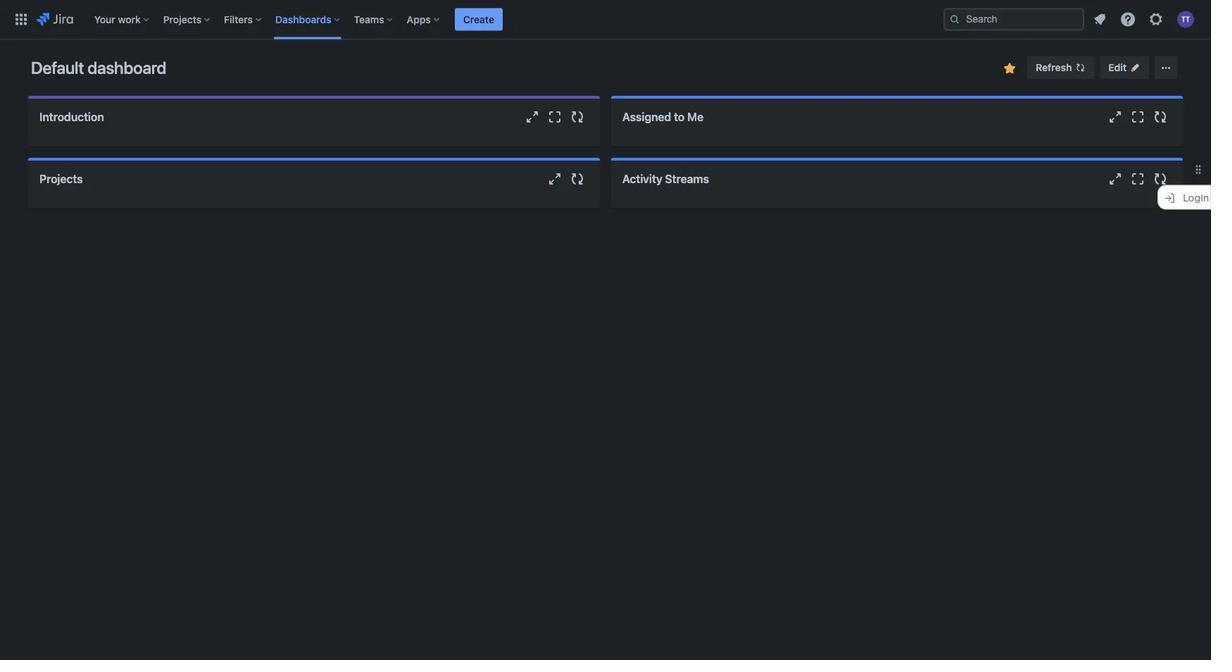 Task type: describe. For each thing, give the bounding box(es) containing it.
apps button
[[403, 8, 445, 31]]

edit link
[[1101, 56, 1150, 79]]

create button
[[455, 8, 503, 31]]

your work
[[94, 13, 141, 25]]

help image
[[1120, 11, 1137, 28]]

refresh activity streams image
[[1153, 171, 1170, 187]]

activity
[[623, 172, 663, 186]]

refresh introduction image
[[569, 109, 586, 125]]

your work button
[[90, 8, 155, 31]]

search image
[[950, 14, 961, 25]]

default dashboard
[[31, 58, 166, 78]]

streams
[[665, 172, 710, 186]]

filters button
[[220, 8, 267, 31]]

dashboards button
[[271, 8, 346, 31]]

activity streams
[[623, 172, 710, 186]]

refresh projects image
[[569, 171, 586, 187]]

banner containing your work
[[0, 0, 1212, 39]]

dashboards
[[276, 13, 332, 25]]

default
[[31, 58, 84, 78]]

projects button
[[159, 8, 216, 31]]

projects inside projects dropdown button
[[163, 13, 202, 25]]

your profile and settings image
[[1178, 11, 1195, 28]]

maximize assigned to me image
[[1130, 109, 1147, 125]]

work
[[118, 13, 141, 25]]

0 horizontal spatial projects
[[39, 172, 83, 186]]

assigned to me
[[623, 110, 704, 124]]

refresh button
[[1028, 56, 1095, 79]]

refresh image
[[1075, 62, 1087, 73]]

your
[[94, 13, 115, 25]]

expand activity streams image
[[1108, 171, 1125, 187]]

expand projects image
[[547, 171, 564, 187]]



Task type: vqa. For each thing, say whether or not it's contained in the screenshot.
Add
no



Task type: locate. For each thing, give the bounding box(es) containing it.
edit
[[1109, 62, 1127, 73]]

0 vertical spatial projects
[[163, 13, 202, 25]]

maximize introduction image
[[547, 109, 564, 125]]

jira image
[[37, 11, 73, 28], [37, 11, 73, 28]]

maximize activity streams image
[[1130, 171, 1147, 187]]

teams
[[354, 13, 384, 25]]

more dashboard actions image
[[1158, 59, 1175, 76]]

Search field
[[944, 8, 1085, 31]]

apps
[[407, 13, 431, 25]]

create
[[464, 13, 495, 25]]

expand assigned to me image
[[1108, 109, 1125, 125]]

to
[[674, 110, 685, 124]]

introduction
[[39, 110, 104, 124]]

star default dashboard image
[[1002, 60, 1019, 77]]

expand introduction image
[[524, 109, 541, 125]]

projects down introduction
[[39, 172, 83, 186]]

filters
[[224, 13, 253, 25]]

refresh
[[1037, 62, 1073, 73]]

notifications image
[[1092, 11, 1109, 28]]

primary element
[[8, 0, 944, 39]]

projects
[[163, 13, 202, 25], [39, 172, 83, 186]]

dashboard
[[87, 58, 166, 78]]

1 horizontal spatial projects
[[163, 13, 202, 25]]

refresh assigned to me image
[[1153, 109, 1170, 125]]

banner
[[0, 0, 1212, 39]]

settings image
[[1149, 11, 1165, 28]]

1 vertical spatial projects
[[39, 172, 83, 186]]

assigned
[[623, 110, 672, 124]]

appswitcher icon image
[[13, 11, 30, 28]]

me
[[688, 110, 704, 124]]

edit icon image
[[1130, 62, 1141, 73]]

teams button
[[350, 8, 399, 31]]

projects right work on the top left
[[163, 13, 202, 25]]



